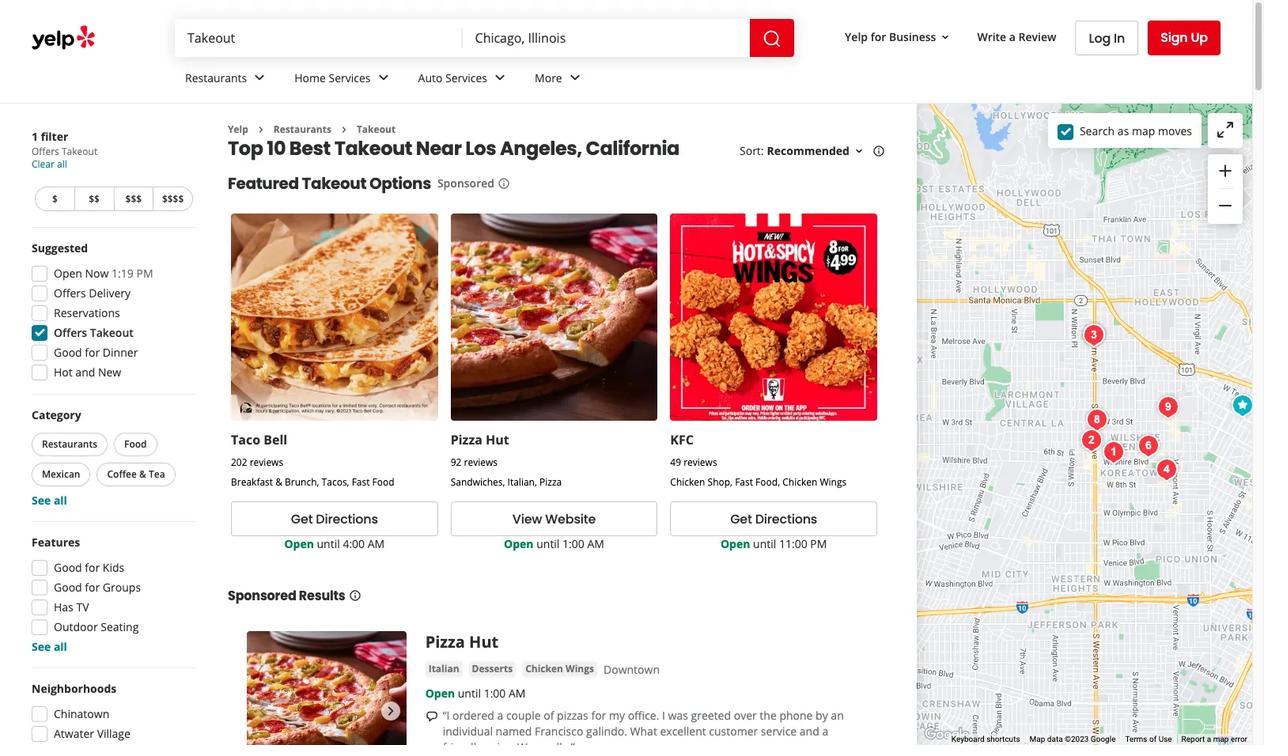 Task type: describe. For each thing, give the bounding box(es) containing it.
good for groups
[[54, 580, 141, 595]]

view
[[512, 510, 542, 528]]

takeout down home services link
[[357, 123, 396, 136]]

top
[[228, 136, 263, 162]]

all for category
[[54, 493, 67, 508]]

$$ button
[[74, 187, 114, 211]]

italian button
[[425, 661, 462, 677]]

0 vertical spatial 1:00
[[563, 536, 584, 551]]

open up "i
[[425, 686, 455, 701]]

service
[[761, 724, 797, 739]]

yelp for yelp for business
[[845, 29, 868, 44]]

log in
[[1089, 29, 1125, 47]]

downtown
[[604, 662, 660, 677]]

reviews inside kfc 49 reviews chicken shop, fast food, chicken wings
[[684, 456, 717, 469]]

$$$$ button
[[153, 187, 193, 211]]

see all for category
[[32, 493, 67, 508]]

by
[[816, 708, 828, 723]]

good for dinner
[[54, 345, 138, 360]]

mexican
[[42, 468, 80, 481]]

clear all link
[[32, 157, 67, 171]]

chinatown
[[54, 706, 109, 722]]

restaurants button
[[32, 433, 108, 456]]

desserts link
[[469, 661, 516, 677]]

16 chevron right v2 image for restaurants
[[255, 123, 267, 136]]

fast inside kfc 49 reviews chicken shop, fast food, chicken wings
[[735, 476, 753, 489]]

food inside taco bell 202 reviews breakfast & brunch, tacos, fast food
[[372, 476, 395, 489]]

pm for open until 11:00 pm
[[810, 536, 827, 551]]

get directions link for 49
[[670, 502, 877, 536]]

open for taco bell
[[284, 536, 314, 551]]

takeout link
[[357, 123, 396, 136]]

the kimbap image
[[1081, 404, 1113, 436]]

am for directions
[[368, 536, 385, 551]]

until up ordered
[[458, 686, 481, 701]]

am for website
[[587, 536, 604, 551]]

group containing features
[[27, 535, 196, 655]]

chicken wings
[[525, 662, 594, 676]]

a up named
[[497, 708, 503, 723]]

search as map moves
[[1080, 123, 1192, 138]]

directions for taco bell
[[316, 510, 378, 528]]

shop,
[[708, 476, 733, 489]]

1 horizontal spatial am
[[509, 686, 526, 701]]

food inside food button
[[124, 437, 147, 451]]

desserts
[[472, 662, 513, 676]]

error
[[1231, 735, 1248, 744]]

outdoor seating
[[54, 619, 139, 634]]

kfc link
[[670, 431, 694, 449]]

24 chevron down v2 image for home services
[[374, 68, 393, 87]]

sponsored for sponsored
[[437, 176, 494, 191]]

see all for features
[[32, 639, 67, 654]]

featured
[[228, 173, 299, 195]]

over
[[734, 708, 757, 723]]

search
[[1080, 123, 1115, 138]]

open for pizza hut
[[504, 536, 534, 551]]

business
[[889, 29, 936, 44]]

16 speech v2 image
[[425, 710, 438, 723]]

0 vertical spatial restaurants link
[[172, 57, 282, 103]]

seating
[[101, 619, 139, 634]]

$$$
[[125, 192, 142, 206]]

wings inside button
[[566, 662, 594, 676]]

pizza hut
[[425, 631, 499, 653]]

$
[[52, 192, 58, 206]]

$$$$
[[162, 192, 184, 206]]

more link
[[522, 57, 597, 103]]

slideshow element
[[247, 631, 406, 745]]

top 10 best takeout near los angeles, california
[[228, 136, 680, 162]]

individual
[[443, 724, 493, 739]]

0 vertical spatial pizza hut link
[[451, 431, 509, 449]]

1 vertical spatial restaurants link
[[274, 123, 331, 136]]

fast inside taco bell 202 reviews breakfast & brunch, tacos, fast food
[[352, 476, 370, 489]]

google
[[1091, 735, 1116, 744]]

Near text field
[[475, 29, 737, 47]]

terms
[[1125, 735, 1148, 744]]

an
[[831, 708, 844, 723]]

tv
[[76, 600, 89, 615]]

named
[[496, 724, 532, 739]]

italian link
[[425, 661, 462, 677]]

sandwiches,
[[451, 476, 505, 489]]

has tv
[[54, 600, 89, 615]]

open inside group
[[54, 266, 82, 281]]

for for kids
[[85, 560, 100, 575]]

moves
[[1158, 123, 1192, 138]]

takeout inside group
[[90, 325, 134, 340]]

hut for pizza hut 92 reviews sandwiches, italian, pizza
[[486, 431, 509, 449]]

hut for pizza hut
[[469, 631, 499, 653]]

pizza hut 92 reviews sandwiches, italian, pizza
[[451, 431, 562, 489]]

offers inside 1 filter offers takeout clear all
[[32, 145, 59, 158]]

new
[[98, 365, 121, 380]]

suggested
[[32, 241, 88, 256]]

pizzas
[[557, 708, 588, 723]]

business categories element
[[172, 57, 1221, 103]]

website
[[545, 510, 596, 528]]

hot and new
[[54, 365, 121, 380]]

4:00
[[343, 536, 365, 551]]

$ button
[[35, 187, 74, 211]]

phone
[[780, 708, 813, 723]]

open until 4:00 am
[[284, 536, 385, 551]]

sponsored results
[[228, 587, 345, 605]]

16 info v2 image for featured takeout options
[[498, 177, 510, 190]]

features
[[32, 535, 80, 550]]

49
[[670, 456, 681, 469]]

previous image
[[253, 702, 272, 721]]

data
[[1047, 735, 1063, 744]]

hot
[[54, 365, 73, 380]]

kfc 49 reviews chicken shop, fast food, chicken wings
[[670, 431, 847, 489]]

pm for open now 1:19 pm
[[136, 266, 153, 281]]

get for 49
[[730, 510, 752, 528]]

a right report
[[1207, 735, 1211, 744]]

sort:
[[740, 144, 764, 159]]

tip's house image
[[1076, 424, 1108, 456]]

rice chicken image
[[1151, 454, 1183, 485]]

16 chevron down v2 image for yelp for business
[[939, 31, 952, 43]]

sign
[[1161, 28, 1188, 47]]

well…"
[[542, 740, 575, 745]]

search image
[[763, 29, 782, 48]]

coffee & tea
[[107, 468, 165, 481]]

recommended button
[[767, 144, 865, 159]]

& inside coffee & tea button
[[139, 468, 146, 481]]

reviews for view
[[464, 456, 498, 469]]

recommended
[[767, 144, 850, 159]]

1 vertical spatial open until 1:00 am
[[425, 686, 526, 701]]

italian,
[[508, 476, 537, 489]]

options
[[369, 173, 431, 195]]

0 horizontal spatial 1:00
[[484, 686, 506, 701]]

restaurants inside business categories element
[[185, 70, 247, 85]]

202
[[231, 456, 247, 469]]

cooking mom image
[[1098, 436, 1130, 468]]

use
[[1159, 735, 1172, 744]]

my
[[609, 708, 625, 723]]

pizza for pizza hut
[[425, 631, 465, 653]]

get directions for bell
[[291, 510, 378, 528]]

good for good for dinner
[[54, 345, 82, 360]]

map
[[1030, 735, 1045, 744]]

yelp link
[[228, 123, 248, 136]]

california
[[586, 136, 680, 162]]

yelp for business
[[845, 29, 936, 44]]

all for features
[[54, 639, 67, 654]]

services for home services
[[329, 70, 371, 85]]

write a review link
[[971, 23, 1063, 51]]

2 horizontal spatial chicken
[[783, 476, 817, 489]]

11:00
[[779, 536, 807, 551]]

until for hut
[[537, 536, 560, 551]]

food,
[[756, 476, 780, 489]]

offers delivery
[[54, 286, 131, 301]]

1 vertical spatial pizza
[[540, 476, 562, 489]]



Task type: vqa. For each thing, say whether or not it's contained in the screenshot.


Task type: locate. For each thing, give the bounding box(es) containing it.
16 chevron right v2 image left takeout link
[[338, 123, 350, 136]]

0 horizontal spatial fast
[[352, 476, 370, 489]]

1 see from the top
[[32, 493, 51, 508]]

get for bell
[[291, 510, 313, 528]]

offers up reservations
[[54, 286, 86, 301]]

for down good for kids
[[85, 580, 100, 595]]

0 horizontal spatial get
[[291, 510, 313, 528]]

16 chevron down v2 image inside recommended dropdown button
[[853, 145, 865, 158]]

0 vertical spatial hut
[[486, 431, 509, 449]]

1 get directions from the left
[[291, 510, 378, 528]]

1 vertical spatial 16 chevron down v2 image
[[853, 145, 865, 158]]

get up open until 11:00 pm
[[730, 510, 752, 528]]

see all down outdoor
[[32, 639, 67, 654]]

1 horizontal spatial 1:00
[[563, 536, 584, 551]]

los
[[465, 136, 496, 162]]

0 vertical spatial pm
[[136, 266, 153, 281]]

of up francisco
[[544, 708, 554, 723]]

1 services from the left
[[329, 70, 371, 85]]

1 horizontal spatial pm
[[810, 536, 827, 551]]

pizza hut link up italian
[[425, 631, 499, 653]]

takeout down best at the left top of page
[[302, 173, 366, 195]]

1 vertical spatial offers
[[54, 286, 86, 301]]

see all button down outdoor
[[32, 639, 67, 654]]

1 vertical spatial pizza hut link
[[425, 631, 499, 653]]

and down by
[[800, 724, 819, 739]]

1 horizontal spatial 16 chevron down v2 image
[[939, 31, 952, 43]]

1 vertical spatial sponsored
[[228, 587, 296, 605]]

0 horizontal spatial of
[[544, 708, 554, 723]]

pizza up italian
[[425, 631, 465, 653]]

1:00 down website
[[563, 536, 584, 551]]

restaurants down home
[[274, 123, 331, 136]]

1 see all button from the top
[[32, 493, 67, 508]]

none field up 24 chevron down v2 icon
[[475, 29, 737, 47]]

home services link
[[282, 57, 405, 103]]

for down offers takeout
[[85, 345, 100, 360]]

2 vertical spatial 16 info v2 image
[[349, 589, 361, 602]]

zoom in image
[[1216, 161, 1235, 180]]

services for auto services
[[445, 70, 487, 85]]

google image
[[921, 725, 973, 745]]

restaurants up mexican
[[42, 437, 97, 451]]

fast
[[352, 476, 370, 489], [735, 476, 753, 489]]

2 services from the left
[[445, 70, 487, 85]]

sponsored left results
[[228, 587, 296, 605]]

offers for offers takeout
[[54, 325, 87, 340]]

has
[[54, 600, 73, 615]]

0 horizontal spatial 16 info v2 image
[[349, 589, 361, 602]]

2 reviews from the left
[[464, 456, 498, 469]]

get down brunch,
[[291, 510, 313, 528]]

fast left food,
[[735, 476, 753, 489]]

get directions up open until 4:00 am
[[291, 510, 378, 528]]

get directions up open until 11:00 pm
[[730, 510, 817, 528]]

24 chevron down v2 image for auto services
[[491, 68, 510, 87]]

zoom out image
[[1216, 196, 1235, 215]]

none field up home
[[187, 29, 450, 47]]

1 horizontal spatial 24 chevron down v2 image
[[374, 68, 393, 87]]

16 chevron right v2 image
[[255, 123, 267, 136], [338, 123, 350, 136]]

groups
[[103, 580, 141, 595]]

for inside button
[[871, 29, 886, 44]]

good for good for groups
[[54, 580, 82, 595]]

sponsored down top 10 best takeout near los angeles, california
[[437, 176, 494, 191]]

1 vertical spatial wings
[[566, 662, 594, 676]]

0 vertical spatial see all button
[[32, 493, 67, 508]]

0 vertical spatial offers
[[32, 145, 59, 158]]

0 horizontal spatial 16 chevron right v2 image
[[255, 123, 267, 136]]

24 chevron down v2 image inside home services link
[[374, 68, 393, 87]]

galindo.
[[586, 724, 627, 739]]

pizza hut link up 92
[[451, 431, 509, 449]]

reviews up sandwiches,
[[464, 456, 498, 469]]

group containing suggested
[[27, 241, 196, 385]]

0 vertical spatial sponsored
[[437, 176, 494, 191]]

Find text field
[[187, 29, 450, 47]]

services right the auto at the left of the page
[[445, 70, 487, 85]]

yelp for yelp link
[[228, 123, 248, 136]]

3 good from the top
[[54, 580, 82, 595]]

fast right tacos,
[[352, 476, 370, 489]]

1 horizontal spatial map
[[1213, 735, 1229, 744]]

1 get from the left
[[291, 510, 313, 528]]

1 horizontal spatial sponsored
[[437, 176, 494, 191]]

1 vertical spatial see
[[32, 639, 51, 654]]

1 16 chevron right v2 image from the left
[[255, 123, 267, 136]]

0 vertical spatial 16 info v2 image
[[873, 145, 885, 158]]

open until 1:00 am down view website
[[504, 536, 604, 551]]

for inside "i ordered a couple of pizzas for my office. i was greeted over the phone by an individual named francisco galindo. what excellent customer service and a friendly voice. was well…"
[[591, 708, 606, 723]]

0 vertical spatial of
[[544, 708, 554, 723]]

0 vertical spatial restaurants
[[185, 70, 247, 85]]

None search field
[[175, 19, 798, 57]]

wings
[[820, 476, 847, 489], [566, 662, 594, 676]]

24 chevron down v2 image left home
[[250, 68, 269, 87]]

1 horizontal spatial none field
[[475, 29, 737, 47]]

16 chevron down v2 image for recommended
[[853, 145, 865, 158]]

friendly
[[443, 740, 482, 745]]

category
[[32, 407, 81, 422]]

of inside "i ordered a couple of pizzas for my office. i was greeted over the phone by an individual named francisco galindo. what excellent customer service and a friendly voice. was well…"
[[544, 708, 554, 723]]

takeout up "dinner"
[[90, 325, 134, 340]]

"i
[[443, 708, 450, 723]]

atwater village
[[54, 726, 130, 741]]

get directions link down food,
[[670, 502, 877, 536]]

group containing neighborhoods
[[27, 681, 196, 745]]

get directions link
[[231, 502, 438, 536], [670, 502, 877, 536]]

get directions for 49
[[730, 510, 817, 528]]

2 vertical spatial good
[[54, 580, 82, 595]]

1 horizontal spatial get
[[730, 510, 752, 528]]

0 horizontal spatial services
[[329, 70, 371, 85]]

1 vertical spatial see all button
[[32, 639, 67, 654]]

chicken up the couple
[[525, 662, 563, 676]]

until left 4:00
[[317, 536, 340, 551]]

16 info v2 image down angeles,
[[498, 177, 510, 190]]

2 fast from the left
[[735, 476, 753, 489]]

1 horizontal spatial 16 chevron right v2 image
[[338, 123, 350, 136]]

16 chevron right v2 image for takeout
[[338, 123, 350, 136]]

offers down filter
[[32, 145, 59, 158]]

sponsored
[[437, 176, 494, 191], [228, 587, 296, 605]]

24 chevron down v2 image left the auto at the left of the page
[[374, 68, 393, 87]]

directions up 11:00 at the right
[[755, 510, 817, 528]]

italian
[[429, 662, 459, 676]]

2 vertical spatial pizza
[[425, 631, 465, 653]]

chicken inside button
[[525, 662, 563, 676]]

good for good for kids
[[54, 560, 82, 575]]

3 24 chevron down v2 image from the left
[[491, 68, 510, 87]]

see all button for category
[[32, 493, 67, 508]]

2 vertical spatial restaurants
[[42, 437, 97, 451]]

reservations
[[54, 305, 120, 320]]

see for features
[[32, 639, 51, 654]]

bell
[[264, 431, 287, 449]]

reviews for get
[[250, 456, 283, 469]]

1 horizontal spatial &
[[275, 476, 282, 489]]

1 horizontal spatial yelp
[[845, 29, 868, 44]]

1 horizontal spatial wings
[[820, 476, 847, 489]]

best
[[289, 136, 331, 162]]

none field find
[[187, 29, 450, 47]]

map for error
[[1213, 735, 1229, 744]]

1 directions from the left
[[316, 510, 378, 528]]

1 filter offers takeout clear all
[[32, 129, 97, 171]]

1 horizontal spatial directions
[[755, 510, 817, 528]]

filter
[[41, 129, 68, 144]]

taco
[[231, 431, 260, 449]]

24 chevron down v2 image
[[565, 68, 584, 87]]

2 get directions link from the left
[[670, 502, 877, 536]]

0 vertical spatial 16 chevron down v2 image
[[939, 31, 952, 43]]

restaurants link down home
[[274, 123, 331, 136]]

2 vertical spatial offers
[[54, 325, 87, 340]]

0 horizontal spatial wings
[[566, 662, 594, 676]]

24 chevron down v2 image inside auto services link
[[491, 68, 510, 87]]

see down mexican button
[[32, 493, 51, 508]]

brunch,
[[285, 476, 319, 489]]

hut
[[486, 431, 509, 449], [469, 631, 499, 653]]

sponsored for sponsored results
[[228, 587, 296, 605]]

pizza
[[451, 431, 482, 449], [540, 476, 562, 489], [425, 631, 465, 653]]

open up "sponsored results"
[[284, 536, 314, 551]]

wings inside kfc 49 reviews chicken shop, fast food, chicken wings
[[820, 476, 847, 489]]

map left error at the right of page
[[1213, 735, 1229, 744]]

1 horizontal spatial fast
[[735, 476, 753, 489]]

2 24 chevron down v2 image from the left
[[374, 68, 393, 87]]

group containing category
[[28, 407, 196, 509]]

offers down reservations
[[54, 325, 87, 340]]

2 get from the left
[[730, 510, 752, 528]]

directions for kfc
[[755, 510, 817, 528]]

until for 49
[[753, 536, 776, 551]]

0 vertical spatial see
[[32, 493, 51, 508]]

0 horizontal spatial restaurants
[[42, 437, 97, 451]]

24 chevron down v2 image for restaurants
[[250, 68, 269, 87]]

1 vertical spatial hut
[[469, 631, 499, 653]]

food
[[124, 437, 147, 451], [372, 476, 395, 489]]

mexican button
[[32, 463, 91, 487]]

get
[[291, 510, 313, 528], [730, 510, 752, 528]]

2 vertical spatial all
[[54, 639, 67, 654]]

2 see from the top
[[32, 639, 51, 654]]

takeout inside 1 filter offers takeout clear all
[[62, 145, 97, 158]]

until down view website
[[537, 536, 560, 551]]

good up has tv
[[54, 580, 82, 595]]

delivery
[[89, 286, 131, 301]]

1 horizontal spatial chicken
[[670, 476, 705, 489]]

pizza right italian,
[[540, 476, 562, 489]]

1 horizontal spatial get directions
[[730, 510, 817, 528]]

all down outdoor
[[54, 639, 67, 654]]

& inside taco bell 202 reviews breakfast & brunch, tacos, fast food
[[275, 476, 282, 489]]

get directions link for bell
[[231, 502, 438, 536]]

offers for offers delivery
[[54, 286, 86, 301]]

open down view
[[504, 536, 534, 551]]

food button
[[114, 433, 157, 456]]

$$$ button
[[114, 187, 153, 211]]

1 vertical spatial see all
[[32, 639, 67, 654]]

16 chevron right v2 image right yelp link
[[255, 123, 267, 136]]

2 horizontal spatial reviews
[[684, 456, 717, 469]]

chicken wings button
[[522, 661, 597, 677]]

0 horizontal spatial am
[[368, 536, 385, 551]]

for for groups
[[85, 580, 100, 595]]

customer
[[709, 724, 758, 739]]

1 none field from the left
[[187, 29, 450, 47]]

for
[[871, 29, 886, 44], [85, 345, 100, 360], [85, 560, 100, 575], [85, 580, 100, 595], [591, 708, 606, 723]]

1 vertical spatial yelp
[[228, 123, 248, 136]]

wings right food,
[[820, 476, 847, 489]]

open down suggested
[[54, 266, 82, 281]]

takeout
[[357, 123, 396, 136], [334, 136, 412, 162], [62, 145, 97, 158], [302, 173, 366, 195], [90, 325, 134, 340]]

rikas peruvian cuisine image
[[1153, 391, 1184, 423]]

& left tea at the left of page
[[139, 468, 146, 481]]

2 good from the top
[[54, 560, 82, 575]]

hut inside 'pizza hut 92 reviews sandwiches, italian, pizza'
[[486, 431, 509, 449]]

none field near
[[475, 29, 737, 47]]

0 horizontal spatial get directions
[[291, 510, 378, 528]]

1 good from the top
[[54, 345, 82, 360]]

as
[[1118, 123, 1129, 138]]

all down mexican button
[[54, 493, 67, 508]]

0 horizontal spatial get directions link
[[231, 502, 438, 536]]

tea
[[149, 468, 165, 481]]

expand map image
[[1216, 120, 1235, 139]]

atwater
[[54, 726, 94, 741]]

0 horizontal spatial 16 chevron down v2 image
[[853, 145, 865, 158]]

and inside "i ordered a couple of pizzas for my office. i was greeted over the phone by an individual named francisco galindo. what excellent customer service and a friendly voice. was well…"
[[800, 724, 819, 739]]

1 vertical spatial pm
[[810, 536, 827, 551]]

1 get directions link from the left
[[231, 502, 438, 536]]

open
[[54, 266, 82, 281], [284, 536, 314, 551], [504, 536, 534, 551], [721, 536, 750, 551], [425, 686, 455, 701]]

16 info v2 image right recommended dropdown button
[[873, 145, 885, 158]]

0 horizontal spatial none field
[[187, 29, 450, 47]]

1 horizontal spatial services
[[445, 70, 487, 85]]

1 vertical spatial all
[[54, 493, 67, 508]]

desserts button
[[469, 661, 516, 677]]

for for dinner
[[85, 345, 100, 360]]

0 vertical spatial all
[[57, 157, 67, 171]]

pm right 11:00 at the right
[[810, 536, 827, 551]]

reviews down taco bell link
[[250, 456, 283, 469]]

0 horizontal spatial sponsored
[[228, 587, 296, 605]]

$$
[[89, 192, 100, 206]]

chd mandu la image
[[1133, 430, 1164, 462]]

0 horizontal spatial yelp
[[228, 123, 248, 136]]

1 fast from the left
[[352, 476, 370, 489]]

for up galindo.
[[591, 708, 606, 723]]

good up 'hot'
[[54, 345, 82, 360]]

2 see all button from the top
[[32, 639, 67, 654]]

pizza up 92
[[451, 431, 482, 449]]

0 vertical spatial open until 1:00 am
[[504, 536, 604, 551]]

reviews inside taco bell 202 reviews breakfast & brunch, tacos, fast food
[[250, 456, 283, 469]]

until
[[317, 536, 340, 551], [537, 536, 560, 551], [753, 536, 776, 551], [458, 686, 481, 701]]

until left 11:00 at the right
[[753, 536, 776, 551]]

taco bell 202 reviews breakfast & brunch, tacos, fast food
[[231, 431, 395, 489]]

the
[[760, 708, 777, 723]]

sign up link
[[1148, 21, 1221, 55]]

reviews right 49
[[684, 456, 717, 469]]

0 vertical spatial map
[[1132, 123, 1155, 138]]

good down features
[[54, 560, 82, 575]]

yelp left 10
[[228, 123, 248, 136]]

coffee
[[107, 468, 137, 481]]

next image
[[381, 702, 400, 721]]

1 24 chevron down v2 image from the left
[[250, 68, 269, 87]]

pizza hut link
[[451, 431, 509, 449], [425, 631, 499, 653]]

chicken wings link
[[522, 661, 597, 677]]

see all button for features
[[32, 639, 67, 654]]

open left 11:00 at the right
[[721, 536, 750, 551]]

16 info v2 image for top 10 best takeout near los angeles, california
[[873, 145, 885, 158]]

16 chevron down v2 image inside yelp for business button
[[939, 31, 952, 43]]

taco bell image
[[1227, 390, 1259, 421]]

1 vertical spatial 1:00
[[484, 686, 506, 701]]

was
[[517, 740, 539, 745]]

see for category
[[32, 493, 51, 508]]

0 horizontal spatial food
[[124, 437, 147, 451]]

0 horizontal spatial 24 chevron down v2 image
[[250, 68, 269, 87]]

0 horizontal spatial map
[[1132, 123, 1155, 138]]

services right home
[[329, 70, 371, 85]]

16 chevron down v2 image right "recommended"
[[853, 145, 865, 158]]

2 horizontal spatial 16 info v2 image
[[873, 145, 885, 158]]

0 vertical spatial pizza
[[451, 431, 482, 449]]

0 vertical spatial yelp
[[845, 29, 868, 44]]

shortcuts
[[987, 735, 1020, 744]]

kfc
[[670, 431, 694, 449]]

restaurants link up yelp link
[[172, 57, 282, 103]]

0 vertical spatial see all
[[32, 493, 67, 508]]

am right 4:00
[[368, 536, 385, 551]]

what
[[630, 724, 657, 739]]

yelp left business
[[845, 29, 868, 44]]

1 vertical spatial map
[[1213, 735, 1229, 744]]

map for moves
[[1132, 123, 1155, 138]]

terms of use
[[1125, 735, 1172, 744]]

takeout up options
[[334, 136, 412, 162]]

view website
[[512, 510, 596, 528]]

map data ©2023 google
[[1030, 735, 1116, 744]]

open until 1:00 am up ordered
[[425, 686, 526, 701]]

all inside 1 filter offers takeout clear all
[[57, 157, 67, 171]]

pm right "1:19"
[[136, 266, 153, 281]]

yelp for business button
[[839, 23, 958, 51]]

2 directions from the left
[[755, 510, 817, 528]]

reviews inside 'pizza hut 92 reviews sandwiches, italian, pizza'
[[464, 456, 498, 469]]

2 16 chevron right v2 image from the left
[[338, 123, 350, 136]]

until for bell
[[317, 536, 340, 551]]

1 horizontal spatial of
[[1149, 735, 1157, 744]]

16 chevron down v2 image
[[939, 31, 952, 43], [853, 145, 865, 158]]

24 chevron down v2 image
[[250, 68, 269, 87], [374, 68, 393, 87], [491, 68, 510, 87]]

0 horizontal spatial pm
[[136, 266, 153, 281]]

results
[[299, 587, 345, 605]]

dinner
[[103, 345, 138, 360]]

all
[[57, 157, 67, 171], [54, 493, 67, 508], [54, 639, 67, 654]]

reviews
[[250, 456, 283, 469], [464, 456, 498, 469], [684, 456, 717, 469]]

am up the couple
[[509, 686, 526, 701]]

featured takeout options
[[228, 173, 431, 195]]

2 horizontal spatial restaurants
[[274, 123, 331, 136]]

food right tacos,
[[372, 476, 395, 489]]

directions up 4:00
[[316, 510, 378, 528]]

0 horizontal spatial and
[[75, 365, 95, 380]]

1 horizontal spatial and
[[800, 724, 819, 739]]

for for business
[[871, 29, 886, 44]]

for left business
[[871, 29, 886, 44]]

takeout down filter
[[62, 145, 97, 158]]

restaurants inside button
[[42, 437, 97, 451]]

3 reviews from the left
[[684, 456, 717, 469]]

group
[[1208, 154, 1243, 224], [27, 241, 196, 385], [28, 407, 196, 509], [27, 535, 196, 655], [27, 681, 196, 745]]

breakfast
[[231, 476, 273, 489]]

open for kfc
[[721, 536, 750, 551]]

0 horizontal spatial &
[[139, 468, 146, 481]]

2 get directions from the left
[[730, 510, 817, 528]]

1 vertical spatial and
[[800, 724, 819, 739]]

abuelita's birria & mexican food image
[[1078, 319, 1110, 351]]

of left use
[[1149, 735, 1157, 744]]

a right write
[[1009, 29, 1016, 44]]

hut up sandwiches,
[[486, 431, 509, 449]]

wings up 'pizzas'
[[566, 662, 594, 676]]

©2023
[[1065, 735, 1089, 744]]

0 vertical spatial wings
[[820, 476, 847, 489]]

1 horizontal spatial food
[[372, 476, 395, 489]]

neighborhoods
[[32, 681, 117, 696]]

2 see all from the top
[[32, 639, 67, 654]]

chicken right food,
[[783, 476, 817, 489]]

am
[[368, 536, 385, 551], [587, 536, 604, 551], [509, 686, 526, 701]]

1 vertical spatial restaurants
[[274, 123, 331, 136]]

1 vertical spatial 16 info v2 image
[[498, 177, 510, 190]]

all right clear
[[57, 157, 67, 171]]

i
[[662, 708, 665, 723]]

1 horizontal spatial get directions link
[[670, 502, 877, 536]]

1 reviews from the left
[[250, 456, 283, 469]]

& left brunch,
[[275, 476, 282, 489]]

None field
[[187, 29, 450, 47], [475, 29, 737, 47]]

2 none field from the left
[[475, 29, 737, 47]]

0 horizontal spatial directions
[[316, 510, 378, 528]]

pizza for pizza hut 92 reviews sandwiches, italian, pizza
[[451, 431, 482, 449]]

16 info v2 image
[[873, 145, 885, 158], [498, 177, 510, 190], [349, 589, 361, 602]]

auto
[[418, 70, 443, 85]]

get directions link down tacos,
[[231, 502, 438, 536]]

24 chevron down v2 image right auto services
[[491, 68, 510, 87]]

map right the as
[[1132, 123, 1155, 138]]

food up the coffee & tea
[[124, 437, 147, 451]]

see all button
[[32, 493, 67, 508], [32, 639, 67, 654]]

see all
[[32, 493, 67, 508], [32, 639, 67, 654]]

and right 'hot'
[[75, 365, 95, 380]]

keyboard shortcuts
[[952, 735, 1020, 744]]

1 see all from the top
[[32, 493, 67, 508]]

taco bell link
[[231, 431, 287, 449]]

see all button down mexican button
[[32, 493, 67, 508]]

restaurants up yelp link
[[185, 70, 247, 85]]

yelp inside button
[[845, 29, 868, 44]]

gengis khan image
[[1078, 319, 1110, 351]]

1 horizontal spatial reviews
[[464, 456, 498, 469]]

1 horizontal spatial 16 info v2 image
[[498, 177, 510, 190]]

16 info v2 image right results
[[349, 589, 361, 602]]

see all down mexican button
[[32, 493, 67, 508]]

voice.
[[485, 740, 514, 745]]

2 horizontal spatial am
[[587, 536, 604, 551]]

1 horizontal spatial restaurants
[[185, 70, 247, 85]]

0 vertical spatial and
[[75, 365, 95, 380]]

a down by
[[822, 724, 828, 739]]

more
[[535, 70, 562, 85]]

chicken
[[670, 476, 705, 489], [783, 476, 817, 489], [525, 662, 563, 676]]

for up good for groups at the left bottom
[[85, 560, 100, 575]]

map region
[[729, 0, 1264, 745]]

directions
[[316, 510, 378, 528], [755, 510, 817, 528]]

pizza hut image
[[247, 631, 406, 745]]

16 chevron down v2 image right business
[[939, 31, 952, 43]]

home
[[294, 70, 326, 85]]

angeles,
[[500, 136, 582, 162]]

write
[[977, 29, 1006, 44]]

1 vertical spatial food
[[372, 476, 395, 489]]



